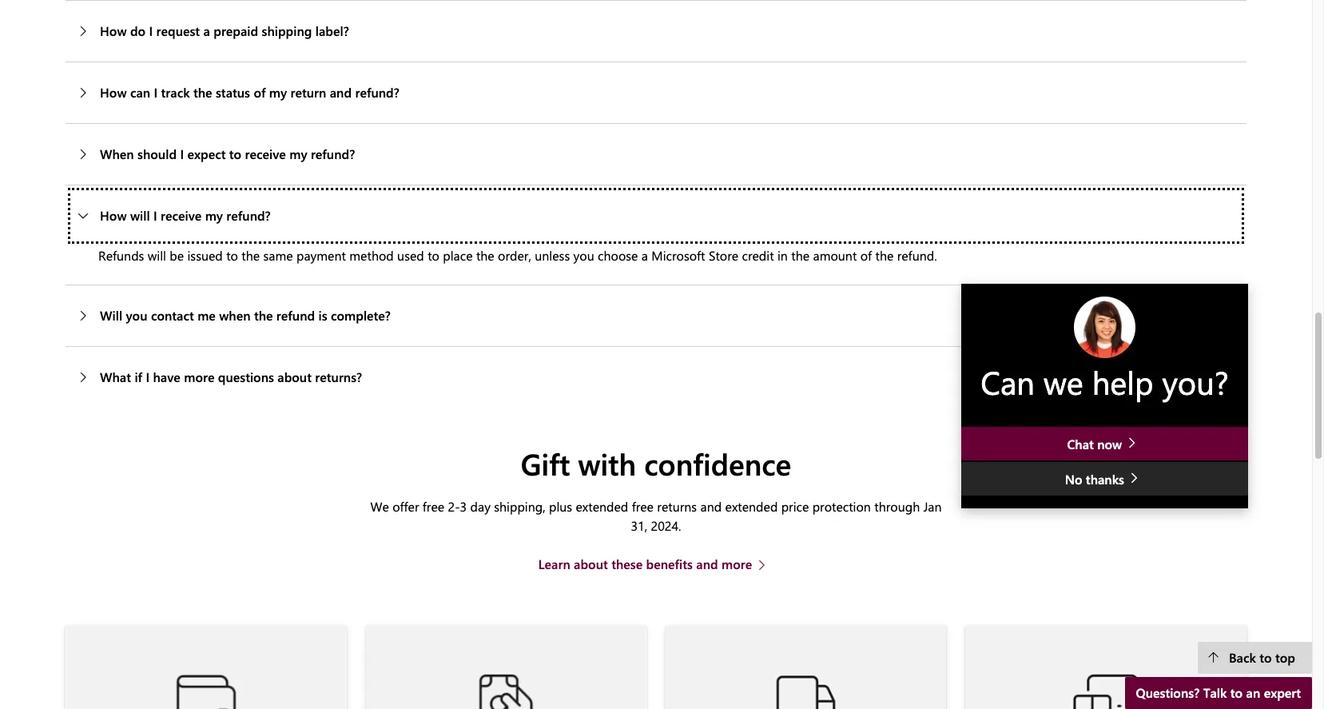 Task type: vqa. For each thing, say whether or not it's contained in the screenshot.
you inside Dropdown Button
yes



Task type: locate. For each thing, give the bounding box(es) containing it.
how left can
[[100, 84, 127, 101]]

unless
[[535, 247, 570, 264]]

when should i expect to receive my refund? button
[[66, 124, 1247, 185]]

the right in at the top right
[[792, 247, 810, 264]]

2 free from the left
[[632, 498, 654, 515]]

return
[[291, 84, 326, 101]]

to left top
[[1260, 649, 1272, 666]]

1 vertical spatial and
[[701, 498, 722, 515]]

i right if
[[146, 368, 150, 385]]

we
[[1044, 360, 1084, 403]]

1 horizontal spatial extended
[[725, 498, 778, 515]]

0 vertical spatial refund?
[[355, 84, 400, 101]]

0 horizontal spatial extended
[[576, 498, 629, 515]]

chat now button
[[962, 427, 1249, 461]]

3 how from the top
[[100, 207, 127, 224]]

of inside dropdown button
[[254, 84, 266, 101]]

should
[[138, 145, 177, 162]]

can we help you?
[[981, 360, 1229, 403]]

1 horizontal spatial free
[[632, 498, 654, 515]]

1 vertical spatial will
[[148, 247, 166, 264]]

free
[[423, 498, 445, 515], [632, 498, 654, 515]]

2 how from the top
[[100, 84, 127, 101]]

how do i request a prepaid shipping label? button
[[66, 1, 1247, 61]]

my up issued
[[205, 207, 223, 224]]

i inside dropdown button
[[180, 145, 184, 162]]

1 vertical spatial how
[[100, 84, 127, 101]]

my
[[269, 84, 287, 101], [290, 145, 307, 162], [205, 207, 223, 224]]

learn
[[539, 556, 571, 573]]

0 vertical spatial a
[[203, 22, 210, 39]]

to inside when should i expect to receive my refund? dropdown button
[[229, 145, 242, 162]]

i right the do
[[149, 22, 153, 39]]

when
[[219, 307, 251, 324]]

0 vertical spatial about
[[278, 368, 312, 385]]

how can i track the status of my return and refund? button
[[66, 62, 1247, 123]]

and right returns
[[701, 498, 722, 515]]

to right expect
[[229, 145, 242, 162]]

0 horizontal spatial a
[[203, 22, 210, 39]]

more right have
[[184, 368, 215, 385]]

how left the do
[[100, 22, 127, 39]]

more right benefits
[[722, 556, 752, 573]]

0 horizontal spatial more
[[184, 368, 215, 385]]

how up refunds
[[100, 207, 127, 224]]

i
[[149, 22, 153, 39], [154, 84, 158, 101], [180, 145, 184, 162], [153, 207, 157, 224], [146, 368, 150, 385]]

can
[[981, 360, 1035, 403]]

extended right the plus
[[576, 498, 629, 515]]

0 vertical spatial of
[[254, 84, 266, 101]]

same
[[263, 247, 293, 264]]

refund? down return on the top left of the page
[[311, 145, 355, 162]]

refund? right return on the top left of the page
[[355, 84, 400, 101]]

refund? inside dropdown button
[[355, 84, 400, 101]]

of right "amount"
[[861, 247, 872, 264]]

i inside 'dropdown button'
[[153, 207, 157, 224]]

refunds will be issued to the same payment method used to place the order, unless you choose a microsoft store credit in the amount of the refund.
[[98, 247, 937, 264]]

i right can
[[154, 84, 158, 101]]

refund? inside 'dropdown button'
[[227, 207, 271, 224]]

the
[[193, 84, 212, 101], [242, 247, 260, 264], [476, 247, 495, 264], [792, 247, 810, 264], [876, 247, 894, 264], [254, 307, 273, 324]]

1 vertical spatial about
[[574, 556, 608, 573]]

0 horizontal spatial receive
[[161, 207, 202, 224]]

will inside 'dropdown button'
[[130, 207, 150, 224]]

of
[[254, 84, 266, 101], [861, 247, 872, 264]]

of right the status at the left top
[[254, 84, 266, 101]]

to left the an
[[1231, 684, 1243, 701]]

2 horizontal spatial my
[[290, 145, 307, 162]]

have
[[153, 368, 181, 385]]

i left expect
[[180, 145, 184, 162]]

1 horizontal spatial more
[[722, 556, 752, 573]]

can
[[130, 84, 150, 101]]

0 horizontal spatial my
[[205, 207, 223, 224]]

1 horizontal spatial you
[[574, 247, 595, 264]]

and inside dropdown button
[[330, 84, 352, 101]]

we
[[370, 498, 389, 515]]

chat
[[1068, 436, 1094, 453]]

you right "unless"
[[574, 247, 595, 264]]

0 vertical spatial more
[[184, 368, 215, 385]]

receive up the be at the left of page
[[161, 207, 202, 224]]

no thanks button
[[962, 462, 1249, 496]]

0 vertical spatial receive
[[245, 145, 286, 162]]

i for expect
[[180, 145, 184, 162]]

i for have
[[146, 368, 150, 385]]

i down should
[[153, 207, 157, 224]]

confidence
[[644, 444, 792, 483]]

me
[[198, 307, 216, 324]]

the right the track
[[193, 84, 212, 101]]

refund? inside dropdown button
[[311, 145, 355, 162]]

extended
[[576, 498, 629, 515], [725, 498, 778, 515]]

0 horizontal spatial you
[[126, 307, 148, 324]]

learn about these benefits and more link
[[539, 555, 774, 574]]

1 vertical spatial a
[[642, 247, 648, 264]]

will
[[100, 307, 122, 324]]

0 vertical spatial how
[[100, 22, 127, 39]]

how inside 'dropdown button'
[[100, 207, 127, 224]]

chat now
[[1068, 436, 1126, 453]]

an
[[1247, 684, 1261, 701]]

1 horizontal spatial my
[[269, 84, 287, 101]]

i for track
[[154, 84, 158, 101]]

will
[[130, 207, 150, 224], [148, 247, 166, 264]]

1 vertical spatial you
[[126, 307, 148, 324]]

what
[[100, 368, 131, 385]]

1 vertical spatial my
[[290, 145, 307, 162]]

complete?
[[331, 307, 391, 324]]

1 horizontal spatial receive
[[245, 145, 286, 162]]

about left returns?
[[278, 368, 312, 385]]

0 vertical spatial will
[[130, 207, 150, 224]]

used
[[397, 247, 424, 264]]

2 vertical spatial my
[[205, 207, 223, 224]]

1 horizontal spatial of
[[861, 247, 872, 264]]

0 horizontal spatial about
[[278, 368, 312, 385]]

and right return on the top left of the page
[[330, 84, 352, 101]]

1 vertical spatial receive
[[161, 207, 202, 224]]

shipping,
[[494, 498, 546, 515]]

talk
[[1204, 684, 1227, 701]]

will left the be at the left of page
[[148, 247, 166, 264]]

2024.
[[651, 517, 682, 534]]

free left 2-
[[423, 498, 445, 515]]

1 extended from the left
[[576, 498, 629, 515]]

label?
[[316, 22, 349, 39]]

1 horizontal spatial about
[[574, 556, 608, 573]]

you right will
[[126, 307, 148, 324]]

more
[[184, 368, 215, 385], [722, 556, 752, 573]]

my left return on the top left of the page
[[269, 84, 287, 101]]

my down return on the top left of the page
[[290, 145, 307, 162]]

how for how do i request a prepaid shipping label?
[[100, 22, 127, 39]]

how for how can i track the status of my return and refund?
[[100, 84, 127, 101]]

to
[[229, 145, 242, 162], [226, 247, 238, 264], [428, 247, 440, 264], [1260, 649, 1272, 666], [1231, 684, 1243, 701]]

2 vertical spatial how
[[100, 207, 127, 224]]

2 extended from the left
[[725, 498, 778, 515]]

how
[[100, 22, 127, 39], [100, 84, 127, 101], [100, 207, 127, 224]]

receive right expect
[[245, 145, 286, 162]]

about left these
[[574, 556, 608, 573]]

and right benefits
[[697, 556, 718, 573]]

will you contact me when the refund is complete?
[[100, 307, 391, 324]]

1 free from the left
[[423, 498, 445, 515]]

and inside 'we offer free 2-3 day shipping, plus extended free returns and extended price protection through jan 31, 2024.'
[[701, 498, 722, 515]]

a right choose
[[642, 247, 648, 264]]

1 vertical spatial more
[[722, 556, 752, 573]]

plus
[[549, 498, 572, 515]]

free up 31,
[[632, 498, 654, 515]]

will up refunds
[[130, 207, 150, 224]]

0 horizontal spatial of
[[254, 84, 266, 101]]

payment
[[297, 247, 346, 264]]

and
[[330, 84, 352, 101], [701, 498, 722, 515], [697, 556, 718, 573]]

what if i have more questions about returns? button
[[66, 347, 1247, 408]]

2 vertical spatial refund?
[[227, 207, 271, 224]]

is
[[319, 307, 327, 324]]

receive
[[245, 145, 286, 162], [161, 207, 202, 224]]

back
[[1229, 649, 1257, 666]]

0 vertical spatial my
[[269, 84, 287, 101]]

to right issued
[[226, 247, 238, 264]]

the right when in the top of the page
[[254, 307, 273, 324]]

1 vertical spatial refund?
[[311, 145, 355, 162]]

1 how from the top
[[100, 22, 127, 39]]

0 vertical spatial and
[[330, 84, 352, 101]]

thanks
[[1086, 471, 1125, 488]]

extended left price
[[725, 498, 778, 515]]

0 horizontal spatial free
[[423, 498, 445, 515]]

back to top link
[[1198, 642, 1313, 674]]

a right request
[[203, 22, 210, 39]]

track
[[161, 84, 190, 101]]

i for receive
[[153, 207, 157, 224]]

refund? up same
[[227, 207, 271, 224]]

more inside dropdown button
[[184, 368, 215, 385]]

will for how
[[130, 207, 150, 224]]

you inside dropdown button
[[126, 307, 148, 324]]

questions
[[218, 368, 274, 385]]

31,
[[631, 517, 648, 534]]

when
[[100, 145, 134, 162]]

receive inside 'dropdown button'
[[161, 207, 202, 224]]

will you contact me when the refund is complete? button
[[66, 285, 1247, 346]]

in
[[778, 247, 788, 264]]

a
[[203, 22, 210, 39], [642, 247, 648, 264]]

my inside dropdown button
[[290, 145, 307, 162]]



Task type: describe. For each thing, give the bounding box(es) containing it.
back to top
[[1229, 649, 1296, 666]]

now
[[1098, 436, 1123, 453]]

my inside 'dropdown button'
[[205, 207, 223, 224]]

no
[[1065, 471, 1083, 488]]

method
[[350, 247, 394, 264]]

shipping
[[262, 22, 312, 39]]

price
[[782, 498, 809, 515]]

through
[[875, 498, 920, 515]]

3
[[460, 498, 467, 515]]

with
[[578, 444, 636, 483]]

i for request
[[149, 22, 153, 39]]

store
[[709, 247, 739, 264]]

refunds
[[98, 247, 144, 264]]

my inside dropdown button
[[269, 84, 287, 101]]

day
[[470, 498, 491, 515]]

top
[[1276, 649, 1296, 666]]

refund
[[276, 307, 315, 324]]

status
[[216, 84, 250, 101]]

receive inside dropdown button
[[245, 145, 286, 162]]

when should i expect to receive my refund?
[[100, 145, 355, 162]]

questions? talk to an expert
[[1136, 684, 1301, 701]]

offer
[[393, 498, 419, 515]]

how will i receive my refund?
[[100, 207, 271, 224]]

questions? talk to an expert button
[[1125, 677, 1313, 709]]

do
[[130, 22, 146, 39]]

refund.
[[897, 247, 937, 264]]

amount
[[813, 247, 857, 264]]

about inside dropdown button
[[278, 368, 312, 385]]

we offer free 2-3 day shipping, plus extended free returns and extended price protection through jan 31, 2024.
[[370, 498, 942, 534]]

returns
[[657, 498, 697, 515]]

prepaid
[[214, 22, 258, 39]]

the left refund.
[[876, 247, 894, 264]]

how can i track the status of my return and refund?
[[100, 84, 400, 101]]

place
[[443, 247, 473, 264]]

expect
[[187, 145, 226, 162]]

no thanks
[[1065, 471, 1128, 488]]

0 vertical spatial you
[[574, 247, 595, 264]]

a inside dropdown button
[[203, 22, 210, 39]]

protection
[[813, 498, 871, 515]]

will for refunds
[[148, 247, 166, 264]]

to inside the questions? talk to an expert dropdown button
[[1231, 684, 1243, 701]]

credit
[[742, 247, 774, 264]]

to inside back to top link
[[1260, 649, 1272, 666]]

microsoft
[[652, 247, 705, 264]]

help
[[1093, 360, 1154, 403]]

gift with confidence
[[521, 444, 792, 483]]

to right used
[[428, 247, 440, 264]]

contact
[[151, 307, 194, 324]]

jan
[[924, 498, 942, 515]]

what if i have more questions about returns?
[[100, 368, 362, 385]]

request
[[156, 22, 200, 39]]

1 horizontal spatial a
[[642, 247, 648, 264]]

these
[[612, 556, 643, 573]]

benefits
[[646, 556, 693, 573]]

you?
[[1163, 360, 1229, 403]]

the left same
[[242, 247, 260, 264]]

gift
[[521, 444, 570, 483]]

returns?
[[315, 368, 362, 385]]

questions?
[[1136, 684, 1200, 701]]

issued
[[187, 247, 223, 264]]

order,
[[498, 247, 531, 264]]

how will i receive my refund? button
[[66, 185, 1247, 246]]

choose
[[598, 247, 638, 264]]

1 vertical spatial of
[[861, 247, 872, 264]]

the right place
[[476, 247, 495, 264]]

2 vertical spatial and
[[697, 556, 718, 573]]

be
[[170, 247, 184, 264]]

2-
[[448, 498, 460, 515]]

learn about these benefits and more
[[539, 556, 752, 573]]

if
[[135, 368, 142, 385]]

expert
[[1264, 684, 1301, 701]]

how do i request a prepaid shipping label?
[[100, 22, 349, 39]]

how for how will i receive my refund?
[[100, 207, 127, 224]]



